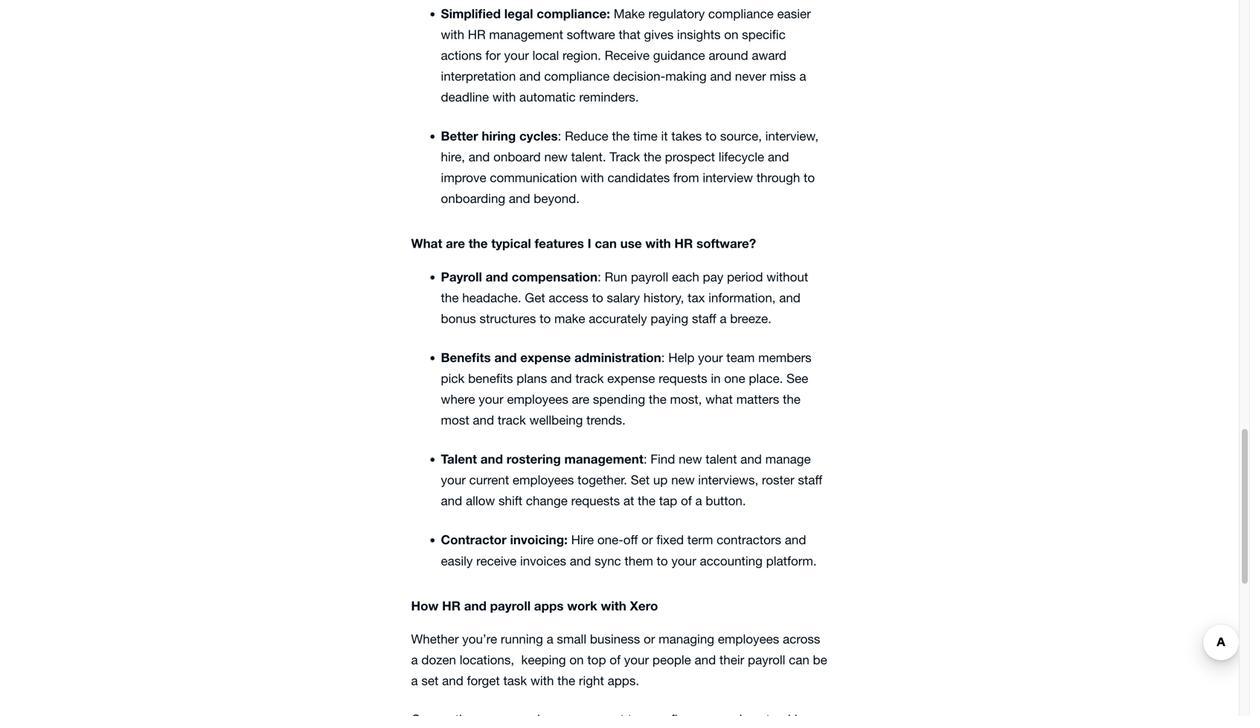 Task type: vqa. For each thing, say whether or not it's contained in the screenshot.
the bottom are
yes



Task type: locate. For each thing, give the bounding box(es) containing it.
0 vertical spatial hr
[[468, 27, 486, 42]]

1 vertical spatial are
[[572, 392, 590, 407]]

1 vertical spatial payroll
[[490, 599, 531, 614]]

the inside : run payroll each pay period without the headache. get access to salary history, tax information, and bonus structures to make accurately paying staff a breeze.
[[441, 291, 459, 305]]

and down 'without'
[[779, 291, 801, 305]]

1 horizontal spatial of
[[681, 494, 692, 509]]

0 horizontal spatial on
[[570, 653, 584, 668]]

: inside : help your team members pick benefits plans and track expense requests in one place. see where your employees are spending the most, what matters the most and track wellbeing trends.
[[662, 351, 665, 365]]

payroll inside whether you're running a small business or managing employees across a dozen locations,  keeping on top of your people and their payroll can be a set and forget task with the right apps.
[[748, 653, 786, 668]]

: left help
[[662, 351, 665, 365]]

requests inside : help your team members pick benefits plans and track expense requests in one place. see where your employees are spending the most, what matters the most and track wellbeing trends.
[[659, 372, 708, 386]]

hr up each
[[675, 236, 693, 251]]

what
[[706, 392, 733, 407]]

a left set
[[411, 674, 418, 689]]

2 vertical spatial new
[[671, 473, 695, 488]]

2 vertical spatial payroll
[[748, 653, 786, 668]]

employees up their
[[718, 632, 780, 647]]

and up headache.
[[486, 270, 508, 285]]

with right use
[[646, 236, 671, 251]]

0 vertical spatial or
[[642, 533, 653, 548]]

reduce
[[565, 129, 609, 143]]

: for better hiring cycles
[[558, 129, 561, 143]]

employees for find
[[513, 473, 574, 488]]

: for benefits and expense administration
[[662, 351, 665, 365]]

a left small
[[547, 632, 554, 647]]

new down cycles
[[544, 150, 568, 164]]

: find new talent and manage your current employees together. set up new interviews, roster staff and allow shift change requests at the tap of a button.
[[441, 452, 823, 509]]

: for talent and rostering management
[[644, 452, 647, 467]]

talent
[[441, 452, 477, 467]]

or up people
[[644, 632, 655, 647]]

0 vertical spatial new
[[544, 150, 568, 164]]

expense up spending
[[607, 372, 655, 386]]

and down benefits and expense administration
[[551, 372, 572, 386]]

with left xero
[[601, 599, 627, 614]]

can right i
[[595, 236, 617, 251]]

the
[[612, 129, 630, 143], [644, 150, 662, 164], [469, 236, 488, 251], [441, 291, 459, 305], [649, 392, 667, 407], [783, 392, 801, 407], [638, 494, 656, 509], [558, 674, 575, 689]]

platform.
[[766, 554, 817, 569]]

new right up at the bottom right
[[671, 473, 695, 488]]

1 horizontal spatial hr
[[468, 27, 486, 42]]

or right off
[[642, 533, 653, 548]]

1 horizontal spatial compliance
[[709, 7, 774, 21]]

0 vertical spatial expense
[[521, 350, 571, 365]]

expense up plans
[[521, 350, 571, 365]]

the down the see
[[783, 392, 801, 407]]

staff down tax in the right top of the page
[[692, 312, 717, 326]]

xero
[[630, 599, 658, 614]]

staff down manage
[[798, 473, 823, 488]]

the inside : find new talent and manage your current employees together. set up new interviews, roster staff and allow shift change requests at the tap of a button.
[[638, 494, 656, 509]]

1 horizontal spatial requests
[[659, 372, 708, 386]]

and up current
[[481, 452, 503, 467]]

payroll right their
[[748, 653, 786, 668]]

hr right how
[[442, 599, 461, 614]]

employees down "talent and rostering management"
[[513, 473, 574, 488]]

hire one-off or fixed term contractors and easily receive invoices and sync them to your accounting platform.
[[441, 533, 817, 569]]

1 horizontal spatial expense
[[607, 372, 655, 386]]

0 vertical spatial payroll
[[631, 270, 669, 285]]

local
[[533, 48, 559, 63]]

to inside hire one-off or fixed term contractors and easily receive invoices and sync them to your accounting platform.
[[657, 554, 668, 569]]

with inside : reduce the time it takes to source, interview, hire, and onboard new talent. track the prospect lifecycle and improve communication with candidates from interview through to onboarding and beyond.
[[581, 171, 604, 185]]

on left top
[[570, 653, 584, 668]]

a
[[800, 69, 806, 84], [720, 312, 727, 326], [696, 494, 702, 509], [547, 632, 554, 647], [411, 653, 418, 668], [411, 674, 418, 689]]

0 horizontal spatial requests
[[571, 494, 620, 509]]

on up "around"
[[724, 27, 739, 42]]

new for talent and rostering management
[[671, 473, 695, 488]]

one-
[[598, 533, 624, 548]]

1 horizontal spatial can
[[789, 653, 810, 668]]

candidates
[[608, 171, 670, 185]]

change
[[526, 494, 568, 509]]

compliance down region.
[[544, 69, 610, 84]]

1 vertical spatial of
[[610, 653, 621, 668]]

0 horizontal spatial track
[[498, 413, 526, 428]]

employees inside whether you're running a small business or managing employees across a dozen locations,  keeping on top of your people and their payroll can be a set and forget task with the right apps.
[[718, 632, 780, 647]]

to down get
[[540, 312, 551, 326]]

a right miss
[[800, 69, 806, 84]]

management down simplified legal compliance:
[[489, 27, 563, 42]]

1 vertical spatial compliance
[[544, 69, 610, 84]]

payroll inside : run payroll each pay period without the headache. get access to salary history, tax information, and bonus structures to make accurately paying staff a breeze.
[[631, 270, 669, 285]]

can down across in the bottom of the page
[[789, 653, 810, 668]]

bonus
[[441, 312, 476, 326]]

0 vertical spatial employees
[[507, 392, 569, 407]]

insights
[[677, 27, 721, 42]]

1 vertical spatial can
[[789, 653, 810, 668]]

with down keeping
[[531, 674, 554, 689]]

interviews,
[[698, 473, 759, 488]]

1 vertical spatial staff
[[798, 473, 823, 488]]

or inside whether you're running a small business or managing employees across a dozen locations,  keeping on top of your people and their payroll can be a set and forget task with the right apps.
[[644, 632, 655, 647]]

compliance up specific
[[709, 7, 774, 21]]

and up through
[[768, 150, 789, 164]]

expense inside : help your team members pick benefits plans and track expense requests in one place. see where your employees are spending the most, what matters the most and track wellbeing trends.
[[607, 372, 655, 386]]

payroll up history,
[[631, 270, 669, 285]]

beyond.
[[534, 191, 580, 206]]

a inside : run payroll each pay period without the headache. get access to salary history, tax information, and bonus structures to make accurately paying staff a breeze.
[[720, 312, 727, 326]]

0 horizontal spatial management
[[489, 27, 563, 42]]

0 horizontal spatial expense
[[521, 350, 571, 365]]

time
[[633, 129, 658, 143]]

staff inside : run payroll each pay period without the headache. get access to salary history, tax information, and bonus structures to make accurately paying staff a breeze.
[[692, 312, 717, 326]]

new
[[544, 150, 568, 164], [679, 452, 702, 467], [671, 473, 695, 488]]

a left button.
[[696, 494, 702, 509]]

takes
[[672, 129, 702, 143]]

1 horizontal spatial payroll
[[631, 270, 669, 285]]

your down benefits
[[479, 392, 504, 407]]

0 vertical spatial management
[[489, 27, 563, 42]]

1 vertical spatial hr
[[675, 236, 693, 251]]

help
[[669, 351, 695, 365]]

and down "around"
[[710, 69, 732, 84]]

a left breeze. at right top
[[720, 312, 727, 326]]

staff
[[692, 312, 717, 326], [798, 473, 823, 488]]

: left run
[[598, 270, 601, 285]]

1 vertical spatial or
[[644, 632, 655, 647]]

find
[[651, 452, 675, 467]]

together.
[[578, 473, 627, 488]]

your up in
[[698, 351, 723, 365]]

0 horizontal spatial hr
[[442, 599, 461, 614]]

and left their
[[695, 653, 716, 668]]

: inside : run payroll each pay period without the headache. get access to salary history, tax information, and bonus structures to make accurately paying staff a breeze.
[[598, 270, 601, 285]]

members
[[759, 351, 812, 365]]

your down the fixed
[[672, 554, 697, 569]]

sync
[[595, 554, 621, 569]]

the right "at"
[[638, 494, 656, 509]]

in
[[711, 372, 721, 386]]

requests down help
[[659, 372, 708, 386]]

tax
[[688, 291, 705, 305]]

0 vertical spatial can
[[595, 236, 617, 251]]

simplified
[[441, 6, 501, 21]]

on
[[724, 27, 739, 42], [570, 653, 584, 668]]

guidance
[[653, 48, 705, 63]]

breeze.
[[730, 312, 772, 326]]

1 vertical spatial requests
[[571, 494, 620, 509]]

are
[[446, 236, 465, 251], [572, 392, 590, 407]]

with down 'talent.'
[[581, 171, 604, 185]]

what
[[411, 236, 442, 251]]

: help your team members pick benefits plans and track expense requests in one place. see where your employees are spending the most, what matters the most and track wellbeing trends.
[[441, 351, 812, 428]]

the left right
[[558, 674, 575, 689]]

1 vertical spatial expense
[[607, 372, 655, 386]]

2 vertical spatial employees
[[718, 632, 780, 647]]

track down 'administration'
[[576, 372, 604, 386]]

: left find
[[644, 452, 647, 467]]

0 horizontal spatial compliance
[[544, 69, 610, 84]]

the up "bonus"
[[441, 291, 459, 305]]

interpretation
[[441, 69, 516, 84]]

management inside make regulatory compliance easier with hr management software that gives insights on specific actions for your local region. receive guidance around award interpretation and compliance decision-making and never miss a deadline with automatic reminders.
[[489, 27, 563, 42]]

2 horizontal spatial payroll
[[748, 653, 786, 668]]

1 horizontal spatial on
[[724, 27, 739, 42]]

are up the wellbeing on the bottom left
[[572, 392, 590, 407]]

payroll and compensation
[[441, 270, 598, 285]]

and down the hire
[[570, 554, 591, 569]]

requests
[[659, 372, 708, 386], [571, 494, 620, 509]]

around
[[709, 48, 749, 63]]

1 horizontal spatial are
[[572, 392, 590, 407]]

your right for
[[504, 48, 529, 63]]

to down the fixed
[[657, 554, 668, 569]]

place.
[[749, 372, 783, 386]]

1 horizontal spatial staff
[[798, 473, 823, 488]]

0 horizontal spatial of
[[610, 653, 621, 668]]

hiring
[[482, 129, 516, 143]]

0 vertical spatial on
[[724, 27, 739, 42]]

0 vertical spatial compliance
[[709, 7, 774, 21]]

one
[[724, 372, 746, 386]]

your down talent
[[441, 473, 466, 488]]

track
[[610, 150, 640, 164]]

1 vertical spatial on
[[570, 653, 584, 668]]

and up improve
[[469, 150, 490, 164]]

of right tap
[[681, 494, 692, 509]]

0 vertical spatial staff
[[692, 312, 717, 326]]

0 horizontal spatial payroll
[[490, 599, 531, 614]]

1 vertical spatial track
[[498, 413, 526, 428]]

current
[[469, 473, 509, 488]]

with
[[441, 27, 464, 42], [493, 90, 516, 104], [581, 171, 604, 185], [646, 236, 671, 251], [601, 599, 627, 614], [531, 674, 554, 689]]

regulatory
[[649, 7, 705, 21]]

payroll up running in the left of the page
[[490, 599, 531, 614]]

see
[[787, 372, 809, 386]]

dozen
[[422, 653, 456, 668]]

can
[[595, 236, 617, 251], [789, 653, 810, 668]]

track left the wellbeing on the bottom left
[[498, 413, 526, 428]]

without
[[767, 270, 808, 285]]

i
[[588, 236, 591, 251]]

and down local on the left top of page
[[520, 69, 541, 84]]

0 horizontal spatial staff
[[692, 312, 717, 326]]

1 vertical spatial employees
[[513, 473, 574, 488]]

your up apps.
[[624, 653, 649, 668]]

tap
[[659, 494, 678, 509]]

information,
[[709, 291, 776, 305]]

whether
[[411, 632, 459, 647]]

employees inside : find new talent and manage your current employees together. set up new interviews, roster staff and allow shift change requests at the tap of a button.
[[513, 473, 574, 488]]

new inside : reduce the time it takes to source, interview, hire, and onboard new talent. track the prospect lifecycle and improve communication with candidates from interview through to onboarding and beyond.
[[544, 150, 568, 164]]

: left reduce
[[558, 129, 561, 143]]

and
[[520, 69, 541, 84], [710, 69, 732, 84], [469, 150, 490, 164], [768, 150, 789, 164], [509, 191, 530, 206], [486, 270, 508, 285], [779, 291, 801, 305], [494, 350, 517, 365], [551, 372, 572, 386], [473, 413, 494, 428], [481, 452, 503, 467], [741, 452, 762, 467], [441, 494, 462, 509], [785, 533, 806, 548], [570, 554, 591, 569], [464, 599, 487, 614], [695, 653, 716, 668], [442, 674, 464, 689]]

your inside whether you're running a small business or managing employees across a dozen locations,  keeping on top of your people and their payroll can be a set and forget task with the right apps.
[[624, 653, 649, 668]]

salary
[[607, 291, 640, 305]]

0 vertical spatial requests
[[659, 372, 708, 386]]

keeping
[[521, 653, 566, 668]]

are right the what
[[446, 236, 465, 251]]

interview
[[703, 171, 753, 185]]

people
[[653, 653, 691, 668]]

of
[[681, 494, 692, 509], [610, 653, 621, 668]]

: inside : reduce the time it takes to source, interview, hire, and onboard new talent. track the prospect lifecycle and improve communication with candidates from interview through to onboarding and beyond.
[[558, 129, 561, 143]]

apps
[[534, 599, 564, 614]]

to left salary
[[592, 291, 603, 305]]

requests down together.
[[571, 494, 620, 509]]

employees down plans
[[507, 392, 569, 407]]

management up together.
[[565, 452, 644, 467]]

1 horizontal spatial management
[[565, 452, 644, 467]]

running
[[501, 632, 543, 647]]

2 horizontal spatial hr
[[675, 236, 693, 251]]

hr down simplified
[[468, 27, 486, 42]]

reminders.
[[579, 90, 639, 104]]

administration
[[575, 350, 662, 365]]

new right find
[[679, 452, 702, 467]]

0 vertical spatial track
[[576, 372, 604, 386]]

source,
[[720, 129, 762, 143]]

software?
[[697, 236, 756, 251]]

hr
[[468, 27, 486, 42], [675, 236, 693, 251], [442, 599, 461, 614]]

for
[[486, 48, 501, 63]]

through
[[757, 171, 800, 185]]

are inside : help your team members pick benefits plans and track expense requests in one place. see where your employees are spending the most, what matters the most and track wellbeing trends.
[[572, 392, 590, 407]]

0 horizontal spatial can
[[595, 236, 617, 251]]

: inside : find new talent and manage your current employees together. set up new interviews, roster staff and allow shift change requests at the tap of a button.
[[644, 452, 647, 467]]

their
[[720, 653, 745, 668]]

0 vertical spatial of
[[681, 494, 692, 509]]

0 vertical spatial are
[[446, 236, 465, 251]]

whether you're running a small business or managing employees across a dozen locations,  keeping on top of your people and their payroll can be a set and forget task with the right apps.
[[411, 632, 828, 689]]

:
[[558, 129, 561, 143], [598, 270, 601, 285], [662, 351, 665, 365], [644, 452, 647, 467]]

of right top
[[610, 653, 621, 668]]

a inside make regulatory compliance easier with hr management software that gives insights on specific actions for your local region. receive guidance around award interpretation and compliance decision-making and never miss a deadline with automatic reminders.
[[800, 69, 806, 84]]



Task type: describe. For each thing, give the bounding box(es) containing it.
wellbeing
[[530, 413, 583, 428]]

payroll
[[441, 270, 482, 285]]

employees for you're
[[718, 632, 780, 647]]

most,
[[670, 392, 702, 407]]

make
[[555, 312, 585, 326]]

to right through
[[804, 171, 815, 185]]

of inside : find new talent and manage your current employees together. set up new interviews, roster staff and allow shift change requests at the tap of a button.
[[681, 494, 692, 509]]

headache.
[[462, 291, 521, 305]]

and up platform.
[[785, 533, 806, 548]]

: run payroll each pay period without the headache. get access to salary history, tax information, and bonus structures to make accurately paying staff a breeze.
[[441, 270, 808, 326]]

: for payroll and compensation
[[598, 270, 601, 285]]

pay
[[703, 270, 724, 285]]

communication
[[490, 171, 577, 185]]

new for better hiring cycles
[[544, 150, 568, 164]]

1 vertical spatial new
[[679, 452, 702, 467]]

accurately
[[589, 312, 647, 326]]

easier
[[777, 7, 811, 21]]

pick
[[441, 372, 465, 386]]

employees inside : help your team members pick benefits plans and track expense requests in one place. see where your employees are spending the most, what matters the most and track wellbeing trends.
[[507, 392, 569, 407]]

plans
[[517, 372, 547, 386]]

lifecycle
[[719, 150, 765, 164]]

the up track
[[612, 129, 630, 143]]

1 horizontal spatial track
[[576, 372, 604, 386]]

the left typical at the top of the page
[[469, 236, 488, 251]]

you're
[[462, 632, 497, 647]]

deadline
[[441, 90, 489, 104]]

onboard
[[494, 150, 541, 164]]

easily
[[441, 554, 473, 569]]

work
[[567, 599, 598, 614]]

or inside hire one-off or fixed term contractors and easily receive invoices and sync them to your accounting platform.
[[642, 533, 653, 548]]

with down "interpretation"
[[493, 90, 516, 104]]

be
[[813, 653, 828, 668]]

compensation
[[512, 270, 598, 285]]

right
[[579, 674, 604, 689]]

requests inside : find new talent and manage your current employees together. set up new interviews, roster staff and allow shift change requests at the tap of a button.
[[571, 494, 620, 509]]

invoicing:
[[510, 533, 568, 548]]

invoices
[[520, 554, 566, 569]]

set
[[422, 674, 439, 689]]

2 vertical spatial hr
[[442, 599, 461, 614]]

the down time
[[644, 150, 662, 164]]

with inside whether you're running a small business or managing employees across a dozen locations,  keeping on top of your people and their payroll can be a set and forget task with the right apps.
[[531, 674, 554, 689]]

your inside : find new talent and manage your current employees together. set up new interviews, roster staff and allow shift change requests at the tap of a button.
[[441, 473, 466, 488]]

history,
[[644, 291, 684, 305]]

never
[[735, 69, 766, 84]]

across
[[783, 632, 821, 647]]

actions
[[441, 48, 482, 63]]

access
[[549, 291, 589, 305]]

apps.
[[608, 674, 639, 689]]

miss
[[770, 69, 796, 84]]

benefits
[[441, 350, 491, 365]]

region.
[[563, 48, 601, 63]]

and up benefits
[[494, 350, 517, 365]]

benefits
[[468, 372, 513, 386]]

fixed
[[657, 533, 684, 548]]

and right most
[[473, 413, 494, 428]]

trends.
[[587, 413, 626, 428]]

it
[[661, 129, 668, 143]]

from
[[674, 171, 699, 185]]

business
[[590, 632, 640, 647]]

hire,
[[441, 150, 465, 164]]

talent
[[706, 452, 737, 467]]

that
[[619, 27, 641, 42]]

and down communication
[[509, 191, 530, 206]]

staff inside : find new talent and manage your current employees together. set up new interviews, roster staff and allow shift change requests at the tap of a button.
[[798, 473, 823, 488]]

allow
[[466, 494, 495, 509]]

team
[[727, 351, 755, 365]]

1 vertical spatial management
[[565, 452, 644, 467]]

a inside : find new talent and manage your current employees together. set up new interviews, roster staff and allow shift change requests at the tap of a button.
[[696, 494, 702, 509]]

talent and rostering management
[[441, 452, 644, 467]]

and inside : run payroll each pay period without the headache. get access to salary history, tax information, and bonus structures to make accurately paying staff a breeze.
[[779, 291, 801, 305]]

and right set
[[442, 674, 464, 689]]

and left allow
[[441, 494, 462, 509]]

most
[[441, 413, 469, 428]]

make regulatory compliance easier with hr management software that gives insights on specific actions for your local region. receive guidance around award interpretation and compliance decision-making and never miss a deadline with automatic reminders.
[[441, 7, 811, 104]]

top
[[588, 653, 606, 668]]

on inside make regulatory compliance easier with hr management software that gives insights on specific actions for your local region. receive guidance around award interpretation and compliance decision-making and never miss a deadline with automatic reminders.
[[724, 27, 739, 42]]

your inside make regulatory compliance easier with hr management software that gives insights on specific actions for your local region. receive guidance around award interpretation and compliance decision-making and never miss a deadline with automatic reminders.
[[504, 48, 529, 63]]

the left most, on the bottom right of page
[[649, 392, 667, 407]]

0 horizontal spatial are
[[446, 236, 465, 251]]

the inside whether you're running a small business or managing employees across a dozen locations,  keeping on top of your people and their payroll can be a set and forget task with the right apps.
[[558, 674, 575, 689]]

on inside whether you're running a small business or managing employees across a dozen locations,  keeping on top of your people and their payroll can be a set and forget task with the right apps.
[[570, 653, 584, 668]]

: reduce the time it takes to source, interview, hire, and onboard new talent. track the prospect lifecycle and improve communication with candidates from interview through to onboarding and beyond.
[[441, 129, 819, 206]]

small
[[557, 632, 587, 647]]

award
[[752, 48, 787, 63]]

and up you're
[[464, 599, 487, 614]]

accounting
[[700, 554, 763, 569]]

with up actions
[[441, 27, 464, 42]]

up
[[653, 473, 668, 488]]

how
[[411, 599, 439, 614]]

them
[[625, 554, 653, 569]]

run
[[605, 270, 628, 285]]

prospect
[[665, 150, 715, 164]]

make
[[614, 7, 645, 21]]

hire
[[571, 533, 594, 548]]

of inside whether you're running a small business or managing employees across a dozen locations,  keeping on top of your people and their payroll can be a set and forget task with the right apps.
[[610, 653, 621, 668]]

your inside hire one-off or fixed term contractors and easily receive invoices and sync them to your accounting platform.
[[672, 554, 697, 569]]

receive
[[605, 48, 650, 63]]

each
[[672, 270, 700, 285]]

matters
[[737, 392, 780, 407]]

receive
[[476, 554, 517, 569]]

hr inside make regulatory compliance easier with hr management software that gives insights on specific actions for your local region. receive guidance around award interpretation and compliance decision-making and never miss a deadline with automatic reminders.
[[468, 27, 486, 42]]

roster
[[762, 473, 795, 488]]

can inside whether you're running a small business or managing employees across a dozen locations,  keeping on top of your people and their payroll can be a set and forget task with the right apps.
[[789, 653, 810, 668]]

where
[[441, 392, 475, 407]]

how hr and payroll apps work with xero
[[411, 599, 658, 614]]

what are the typical features i can use with hr software?
[[411, 236, 756, 251]]

period
[[727, 270, 763, 285]]

forget
[[467, 674, 500, 689]]

cycles
[[520, 129, 558, 143]]

software
[[567, 27, 615, 42]]

gives
[[644, 27, 674, 42]]

to right the takes
[[706, 129, 717, 143]]

decision-
[[613, 69, 666, 84]]

paying
[[651, 312, 689, 326]]

off
[[624, 533, 638, 548]]

and right talent
[[741, 452, 762, 467]]

a left dozen
[[411, 653, 418, 668]]



